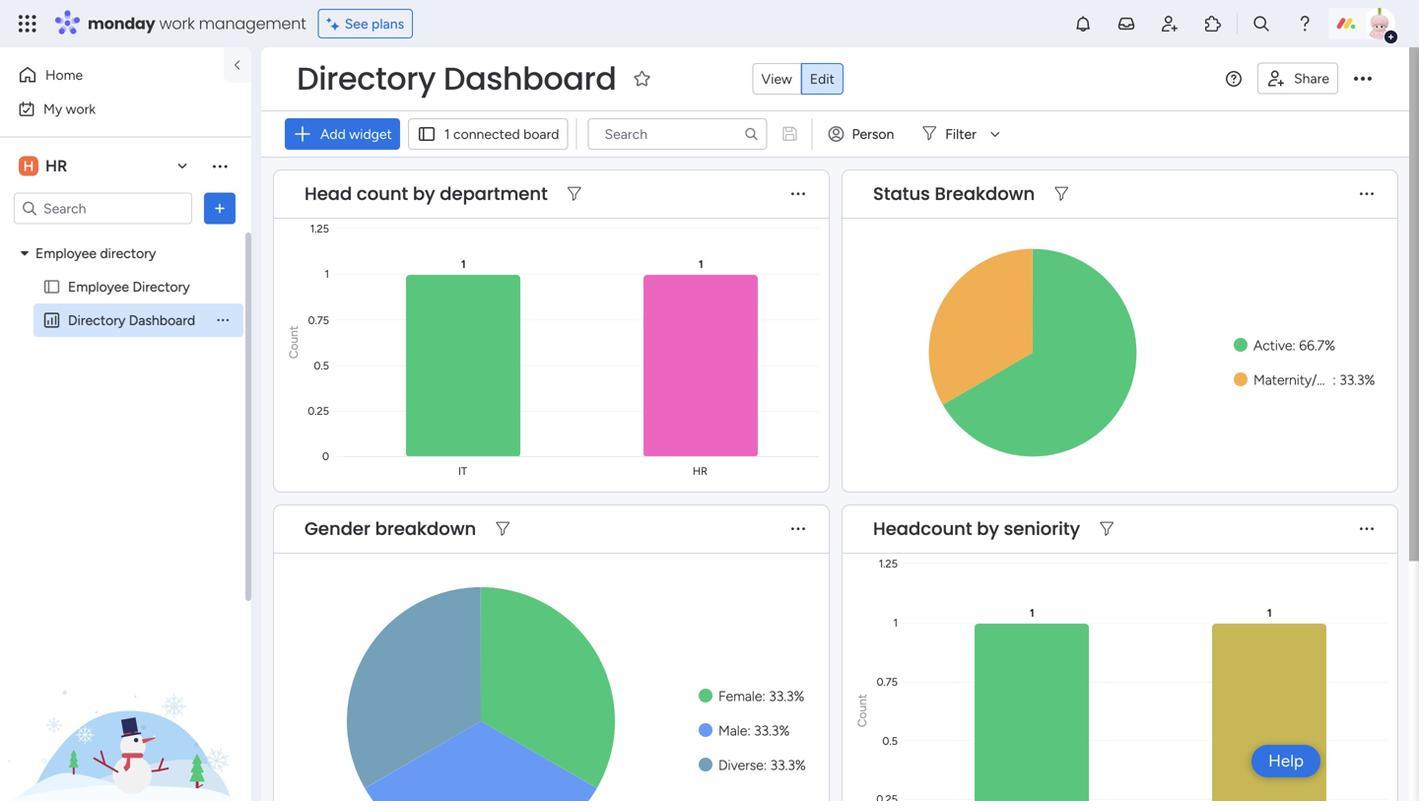 Task type: locate. For each thing, give the bounding box(es) containing it.
directory
[[297, 57, 436, 101], [133, 278, 190, 295], [68, 312, 125, 329]]

ruby anderson image
[[1364, 8, 1396, 39]]

33.3%
[[1340, 372, 1376, 388], [769, 688, 805, 705], [754, 723, 790, 739], [771, 757, 806, 774]]

0 horizontal spatial dashboard
[[129, 312, 195, 329]]

33.3% for male : 33.3%
[[754, 723, 790, 739]]

more dots image
[[792, 187, 805, 201], [792, 522, 805, 537], [1360, 522, 1374, 537]]

33.3% for diverse : 33.3%
[[771, 757, 806, 774]]

employee
[[35, 245, 97, 262], [68, 278, 129, 295]]

employee directory
[[35, 245, 156, 262]]

connected
[[454, 126, 520, 142]]

monday
[[88, 12, 155, 35]]

directory down directory
[[133, 278, 190, 295]]

: up male : 33.3%
[[762, 688, 766, 705]]

count
[[357, 181, 408, 207]]

employee up public board icon
[[35, 245, 97, 262]]

1 vertical spatial directory dashboard
[[68, 312, 195, 329]]

0 horizontal spatial v2 funnel image
[[496, 522, 510, 537]]

work right 'my'
[[66, 101, 96, 117]]

female
[[719, 688, 762, 705]]

by right count
[[413, 181, 435, 207]]

:
[[1293, 337, 1296, 354], [1333, 372, 1336, 388], [762, 688, 766, 705], [748, 723, 751, 739], [764, 757, 767, 774]]

list box
[[0, 233, 251, 603]]

help
[[1269, 751, 1304, 771]]

0 vertical spatial employee
[[35, 245, 97, 262]]

more options image
[[1354, 70, 1372, 88]]

Directory Dashboard field
[[292, 57, 621, 101]]

headcount by seniority
[[873, 517, 1081, 542]]

dashboard
[[444, 57, 617, 101], [129, 312, 195, 329]]

edit button
[[801, 63, 844, 95]]

: for female : 33.3%
[[762, 688, 766, 705]]

1 horizontal spatial directory
[[133, 278, 190, 295]]

0 vertical spatial work
[[159, 12, 195, 35]]

0 vertical spatial dashboard
[[444, 57, 617, 101]]

home button
[[12, 59, 212, 91]]

1 horizontal spatial work
[[159, 12, 195, 35]]

1 horizontal spatial dashboard
[[444, 57, 617, 101]]

lottie animation image
[[0, 602, 251, 801]]

menu image
[[1226, 71, 1242, 87]]

33.3% right diverse
[[771, 757, 806, 774]]

invite members image
[[1160, 14, 1180, 34]]

breakdown
[[375, 517, 476, 542]]

list box containing employee directory
[[0, 233, 251, 603]]

1 vertical spatial v2 funnel image
[[1100, 522, 1114, 537]]

help image
[[1295, 14, 1315, 34]]

board
[[524, 126, 559, 142]]

workspace selection element
[[19, 154, 70, 178]]

options image
[[210, 199, 230, 218]]

work right the monday
[[159, 12, 195, 35]]

dashboard up board
[[444, 57, 617, 101]]

public board image
[[42, 278, 61, 296]]

filter
[[946, 126, 977, 142]]

by left seniority at the right
[[977, 517, 1000, 542]]

employee directory
[[68, 278, 190, 295]]

1 vertical spatial dashboard
[[129, 312, 195, 329]]

1 vertical spatial v2 funnel image
[[496, 522, 510, 537]]

: down male : 33.3%
[[764, 757, 767, 774]]

directory inside banner
[[297, 57, 436, 101]]

2 vertical spatial directory
[[68, 312, 125, 329]]

v2 funnel image
[[1055, 187, 1069, 201], [496, 522, 510, 537]]

v2 funnel image right seniority at the right
[[1100, 522, 1114, 537]]

1 horizontal spatial v2 funnel image
[[1055, 187, 1069, 201]]

work
[[159, 12, 195, 35], [66, 101, 96, 117]]

directory dashboard down the employee directory
[[68, 312, 195, 329]]

hr
[[45, 157, 67, 175]]

33.3% right female
[[769, 688, 805, 705]]

1 vertical spatial by
[[977, 517, 1000, 542]]

employee for employee directory
[[68, 278, 129, 295]]

2 horizontal spatial directory
[[297, 57, 436, 101]]

directory dashboard banner
[[261, 47, 1410, 158]]

active
[[1254, 337, 1293, 354]]

0 horizontal spatial work
[[66, 101, 96, 117]]

directory dashboard up 1 on the left top of page
[[297, 57, 617, 101]]

employee down employee directory
[[68, 278, 129, 295]]

1 horizontal spatial directory dashboard
[[297, 57, 617, 101]]

Filter dashboard by text search field
[[588, 118, 767, 150]]

v2 funnel image for status breakdown
[[1055, 187, 1069, 201]]

work inside "button"
[[66, 101, 96, 117]]

directory right "public dashboard" "image"
[[68, 312, 125, 329]]

: left 66.7%
[[1293, 337, 1296, 354]]

1 vertical spatial work
[[66, 101, 96, 117]]

0 vertical spatial directory dashboard
[[297, 57, 617, 101]]

v2 funnel image right department
[[568, 187, 581, 201]]

my
[[43, 101, 62, 117]]

person
[[852, 126, 894, 142]]

1 vertical spatial employee
[[68, 278, 129, 295]]

status
[[873, 181, 930, 207]]

v2 funnel image
[[568, 187, 581, 201], [1100, 522, 1114, 537]]

v2 funnel image for gender breakdown
[[496, 522, 510, 537]]

search image
[[744, 126, 760, 142]]

None search field
[[588, 118, 767, 150]]

0 horizontal spatial v2 funnel image
[[568, 187, 581, 201]]

inbox image
[[1117, 14, 1137, 34]]

view
[[762, 70, 792, 87]]

male
[[719, 723, 748, 739]]

department
[[440, 181, 548, 207]]

directory down see plans button at the left top of page
[[297, 57, 436, 101]]

option
[[0, 236, 251, 240]]

1 horizontal spatial v2 funnel image
[[1100, 522, 1114, 537]]

search everything image
[[1252, 14, 1272, 34]]

person button
[[821, 118, 906, 150]]

select product image
[[18, 14, 37, 34]]

by
[[413, 181, 435, 207], [977, 517, 1000, 542]]

dashboard down the employee directory
[[129, 312, 195, 329]]

0 vertical spatial v2 funnel image
[[568, 187, 581, 201]]

0 vertical spatial directory
[[297, 57, 436, 101]]

1 connected board
[[444, 126, 559, 142]]

directory dashboard
[[297, 57, 617, 101], [68, 312, 195, 329]]

0 horizontal spatial by
[[413, 181, 435, 207]]

: up diverse
[[748, 723, 751, 739]]

1 horizontal spatial by
[[977, 517, 1000, 542]]

arrow down image
[[984, 122, 1007, 146]]

0 vertical spatial v2 funnel image
[[1055, 187, 1069, 201]]

33.3% up diverse : 33.3%
[[754, 723, 790, 739]]

h
[[23, 158, 34, 174]]

work for my
[[66, 101, 96, 117]]



Task type: describe. For each thing, give the bounding box(es) containing it.
: for diverse : 33.3%
[[764, 757, 767, 774]]

diverse : 33.3%
[[719, 757, 806, 774]]

breakdown
[[935, 181, 1035, 207]]

my work
[[43, 101, 96, 117]]

male : 33.3%
[[719, 723, 790, 739]]

dashboard inside banner
[[444, 57, 617, 101]]

plans
[[372, 15, 404, 32]]

add widget
[[320, 126, 392, 142]]

widget
[[349, 126, 392, 142]]

gender breakdown
[[305, 517, 476, 542]]

workspace image
[[19, 155, 38, 177]]

1 connected board button
[[408, 118, 568, 150]]

: down 66.7%
[[1333, 372, 1336, 388]]

gender
[[305, 517, 371, 542]]

status breakdown
[[873, 181, 1035, 207]]

see plans
[[345, 15, 404, 32]]

see plans button
[[318, 9, 413, 38]]

33.3% for female : 33.3%
[[769, 688, 805, 705]]

maternity/paternity leave
[[1254, 372, 1407, 388]]

view button
[[753, 63, 801, 95]]

employee for employee directory
[[35, 245, 97, 262]]

add
[[320, 126, 346, 142]]

management
[[199, 12, 306, 35]]

: for male : 33.3%
[[748, 723, 751, 739]]

0 horizontal spatial directory dashboard
[[68, 312, 195, 329]]

share
[[1294, 70, 1330, 87]]

workspace options image
[[210, 156, 230, 176]]

my work button
[[12, 93, 212, 125]]

0 horizontal spatial directory
[[68, 312, 125, 329]]

edit
[[810, 70, 835, 87]]

Search in workspace field
[[41, 197, 165, 220]]

leave
[[1376, 372, 1407, 388]]

directory
[[100, 245, 156, 262]]

head
[[305, 181, 352, 207]]

none search field inside directory dashboard banner
[[588, 118, 767, 150]]

monday work management
[[88, 12, 306, 35]]

add to favorites image
[[632, 69, 652, 88]]

share button
[[1258, 63, 1339, 94]]

diverse
[[719, 757, 764, 774]]

1 vertical spatial directory
[[133, 278, 190, 295]]

help button
[[1252, 745, 1321, 778]]

female : 33.3%
[[719, 688, 805, 705]]

1
[[444, 126, 450, 142]]

more dots image for gender breakdown
[[792, 522, 805, 537]]

lottie animation element
[[0, 602, 251, 801]]

more dots image for headcount by seniority
[[1360, 522, 1374, 537]]

notifications image
[[1074, 14, 1093, 34]]

33.3% left leave
[[1340, 372, 1376, 388]]

display modes group
[[753, 63, 844, 95]]

more dots image
[[1360, 187, 1374, 201]]

active : 66.7%
[[1254, 337, 1336, 354]]

seniority
[[1004, 517, 1081, 542]]

maternity/paternity
[[1254, 372, 1372, 388]]

apps image
[[1204, 14, 1223, 34]]

headcount
[[873, 517, 973, 542]]

0 vertical spatial by
[[413, 181, 435, 207]]

filter button
[[914, 118, 1007, 150]]

directory dashboard inside banner
[[297, 57, 617, 101]]

add widget button
[[285, 118, 400, 150]]

public dashboard image
[[42, 311, 61, 330]]

caret down image
[[21, 246, 29, 260]]

see
[[345, 15, 368, 32]]

: for active : 66.7%
[[1293, 337, 1296, 354]]

66.7%
[[1300, 337, 1336, 354]]

home
[[45, 67, 83, 83]]

head count by department
[[305, 181, 548, 207]]

: 33.3%
[[1333, 372, 1376, 388]]

work for monday
[[159, 12, 195, 35]]



Task type: vqa. For each thing, say whether or not it's contained in the screenshot.
widget
yes



